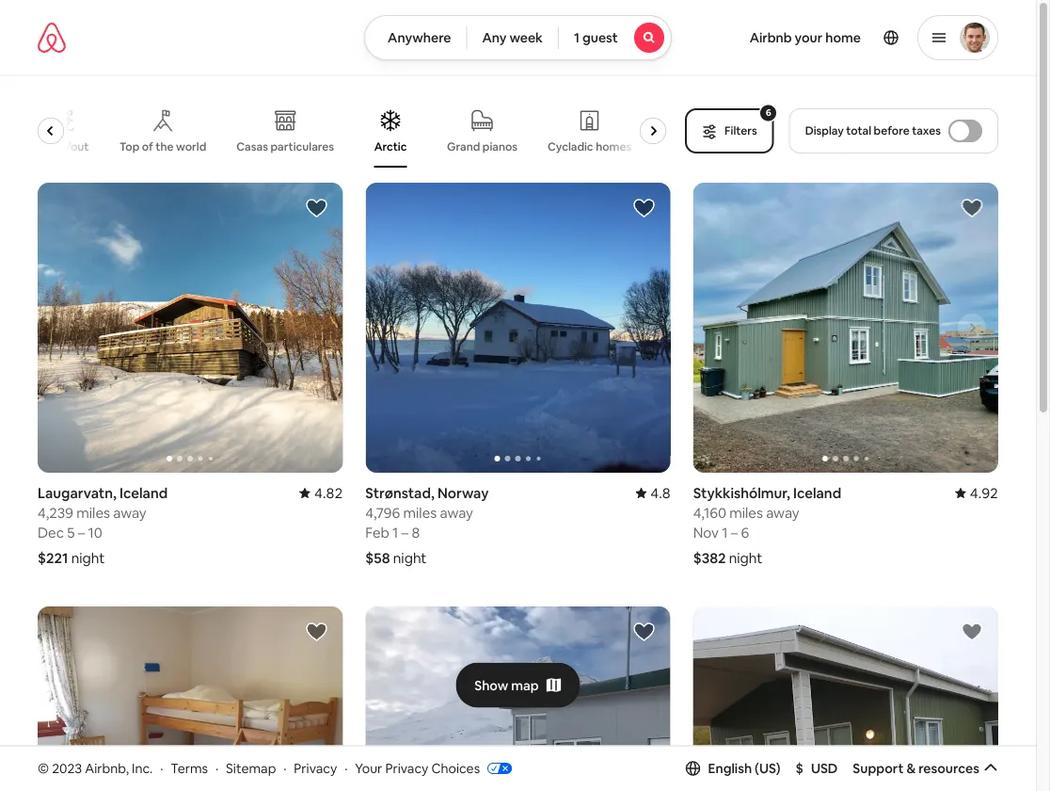 Task type: locate. For each thing, give the bounding box(es) containing it.
ski-
[[37, 139, 57, 154]]

1 right nov
[[722, 523, 728, 542]]

0 horizontal spatial night
[[71, 549, 105, 567]]

0 horizontal spatial away
[[113, 503, 147, 522]]

filters
[[725, 123, 758, 138]]

· left privacy 'link'
[[284, 760, 287, 777]]

2023
[[52, 760, 82, 777]]

away down the norway
[[440, 503, 474, 522]]

2 horizontal spatial miles
[[730, 503, 764, 522]]

night
[[71, 549, 105, 567], [393, 549, 427, 567], [730, 549, 763, 567]]

· right terms link
[[216, 760, 219, 777]]

privacy
[[294, 760, 337, 777], [386, 760, 429, 777]]

2 away from the left
[[440, 503, 474, 522]]

display total before taxes
[[806, 123, 942, 138]]

1 · from the left
[[160, 760, 163, 777]]

none search field containing anywhere
[[365, 15, 672, 60]]

1 horizontal spatial miles
[[404, 503, 437, 522]]

5
[[67, 523, 75, 542]]

airbnb your home
[[750, 29, 862, 46]]

(us)
[[755, 760, 781, 777]]

4.8 out of 5 average rating image
[[636, 484, 671, 502]]

away down laugarvatn,
[[113, 503, 147, 522]]

– left 8
[[402, 523, 409, 542]]

1 horizontal spatial away
[[440, 503, 474, 522]]

– inside strønstad, norway 4,796 miles away feb 1 – 8 $58 night
[[402, 523, 409, 542]]

night inside strønstad, norway 4,796 miles away feb 1 – 8 $58 night
[[393, 549, 427, 567]]

iceland inside laugarvatn, iceland 4,239 miles away dec 5 – 10 $221 night
[[120, 484, 168, 502]]

2 horizontal spatial night
[[730, 549, 763, 567]]

your privacy choices link
[[355, 760, 512, 778]]

1 iceland from the left
[[120, 484, 168, 502]]

away
[[113, 503, 147, 522], [440, 503, 474, 522], [767, 503, 800, 522]]

$221
[[38, 549, 68, 567]]

3 night from the left
[[730, 549, 763, 567]]

strønstad, norway 4,796 miles away feb 1 – 8 $58 night
[[366, 484, 489, 567]]

night down 6
[[730, 549, 763, 567]]

1 horizontal spatial night
[[393, 549, 427, 567]]

1 inside strønstad, norway 4,796 miles away feb 1 – 8 $58 night
[[393, 523, 399, 542]]

$58
[[366, 549, 390, 567]]

·
[[160, 760, 163, 777], [216, 760, 219, 777], [284, 760, 287, 777], [345, 760, 348, 777]]

cycladic homes
[[548, 139, 632, 154]]

1 miles from the left
[[77, 503, 110, 522]]

1 – from the left
[[78, 523, 85, 542]]

– inside laugarvatn, iceland 4,239 miles away dec 5 – 10 $221 night
[[78, 523, 85, 542]]

miles inside stykkishólmur, iceland 4,160 miles away nov 1 – 6 $382 night
[[730, 503, 764, 522]]

iceland right laugarvatn,
[[120, 484, 168, 502]]

airbnb,
[[85, 760, 129, 777]]

· right inc.
[[160, 760, 163, 777]]

miles
[[77, 503, 110, 522], [404, 503, 437, 522], [730, 503, 764, 522]]

– for 6
[[731, 523, 739, 542]]

privacy right your
[[386, 760, 429, 777]]

2 horizontal spatial –
[[731, 523, 739, 542]]

resources
[[919, 760, 980, 777]]

miles up 8
[[404, 503, 437, 522]]

4.8
[[651, 484, 671, 502]]

away inside strønstad, norway 4,796 miles away feb 1 – 8 $58 night
[[440, 503, 474, 522]]

1 inside 1 guest button
[[574, 29, 580, 46]]

night for 6
[[730, 549, 763, 567]]

0 horizontal spatial iceland
[[120, 484, 168, 502]]

night inside laugarvatn, iceland 4,239 miles away dec 5 – 10 $221 night
[[71, 549, 105, 567]]

away inside laugarvatn, iceland 4,239 miles away dec 5 – 10 $221 night
[[113, 503, 147, 522]]

iceland
[[120, 484, 168, 502], [794, 484, 842, 502]]

4,160
[[694, 503, 727, 522]]

add to wishlist: ólafsfjörður, iceland image
[[633, 621, 656, 643]]

– inside stykkishólmur, iceland 4,160 miles away nov 1 – 6 $382 night
[[731, 523, 739, 542]]

away inside stykkishólmur, iceland 4,160 miles away nov 1 – 6 $382 night
[[767, 503, 800, 522]]

0 horizontal spatial privacy
[[294, 760, 337, 777]]

privacy left your
[[294, 760, 337, 777]]

· left your
[[345, 760, 348, 777]]

2 night from the left
[[393, 549, 427, 567]]

group
[[37, 94, 674, 168], [38, 183, 343, 473], [366, 183, 671, 473], [694, 183, 999, 473], [38, 607, 343, 791], [366, 607, 671, 791], [694, 607, 999, 791]]

3 · from the left
[[284, 760, 287, 777]]

2 horizontal spatial 1
[[722, 523, 728, 542]]

norway
[[438, 484, 489, 502]]

2 horizontal spatial away
[[767, 503, 800, 522]]

© 2023 airbnb, inc. ·
[[38, 760, 163, 777]]

1 night from the left
[[71, 549, 105, 567]]

2 miles from the left
[[404, 503, 437, 522]]

any week button
[[467, 15, 559, 60]]

add to wishlist: laugarvatn, iceland image
[[305, 197, 328, 219]]

miles up 10
[[77, 503, 110, 522]]

show
[[475, 677, 509, 694]]

2 – from the left
[[402, 523, 409, 542]]

1 inside stykkishólmur, iceland 4,160 miles away nov 1 – 6 $382 night
[[722, 523, 728, 542]]

2 iceland from the left
[[794, 484, 842, 502]]

– left 6
[[731, 523, 739, 542]]

night down 8
[[393, 549, 427, 567]]

sitemap link
[[226, 760, 276, 777]]

show map
[[475, 677, 539, 694]]

6
[[742, 523, 750, 542]]

terms link
[[171, 760, 208, 777]]

4.82
[[315, 484, 343, 502]]

miles inside laugarvatn, iceland 4,239 miles away dec 5 – 10 $221 night
[[77, 503, 110, 522]]

miles for 6
[[730, 503, 764, 522]]

iceland inside stykkishólmur, iceland 4,160 miles away nov 1 – 6 $382 night
[[794, 484, 842, 502]]

1 horizontal spatial iceland
[[794, 484, 842, 502]]

miles up 6
[[730, 503, 764, 522]]

3 miles from the left
[[730, 503, 764, 522]]

night down 10
[[71, 549, 105, 567]]

0 horizontal spatial –
[[78, 523, 85, 542]]

add to wishlist: bø, norway image
[[305, 621, 328, 643]]

top of the world
[[120, 139, 206, 154]]

0 horizontal spatial 1
[[393, 523, 399, 542]]

1 horizontal spatial 1
[[574, 29, 580, 46]]

laugarvatn,
[[38, 484, 117, 502]]

profile element
[[695, 0, 999, 75]]

0 horizontal spatial miles
[[77, 503, 110, 522]]

1
[[574, 29, 580, 46], [393, 523, 399, 542], [722, 523, 728, 542]]

– for 10
[[78, 523, 85, 542]]

miles inside strønstad, norway 4,796 miles away feb 1 – 8 $58 night
[[404, 503, 437, 522]]

2 privacy from the left
[[386, 760, 429, 777]]

3 away from the left
[[767, 503, 800, 522]]

1 horizontal spatial privacy
[[386, 760, 429, 777]]

away down stykkishólmur,
[[767, 503, 800, 522]]

night inside stykkishólmur, iceland 4,160 miles away nov 1 – 6 $382 night
[[730, 549, 763, 567]]

3 – from the left
[[731, 523, 739, 542]]

night for 10
[[71, 549, 105, 567]]

1 away from the left
[[113, 503, 147, 522]]

– right 5
[[78, 523, 85, 542]]

1 left guest
[[574, 29, 580, 46]]

None search field
[[365, 15, 672, 60]]

pianos
[[483, 139, 518, 154]]

particulares
[[271, 139, 334, 154]]

show map button
[[456, 663, 581, 708]]

guest
[[583, 29, 618, 46]]

iceland right stykkishólmur,
[[794, 484, 842, 502]]

1 right the feb at the left bottom of page
[[393, 523, 399, 542]]

8
[[412, 523, 420, 542]]

–
[[78, 523, 85, 542], [402, 523, 409, 542], [731, 523, 739, 542]]

nov
[[694, 523, 719, 542]]

1 guest button
[[558, 15, 672, 60]]

1 for stykkishólmur, iceland
[[722, 523, 728, 542]]

support & resources button
[[853, 760, 999, 777]]

1 horizontal spatial –
[[402, 523, 409, 542]]

taxes
[[913, 123, 942, 138]]



Task type: vqa. For each thing, say whether or not it's contained in the screenshot.
"miles" inside the Frazeysburg, Ohio 422 miles away 5 nights · Dec 9 – 14 $742 total before taxes
no



Task type: describe. For each thing, give the bounding box(es) containing it.
display
[[806, 123, 844, 138]]

4.92 out of 5 average rating image
[[956, 484, 999, 502]]

top
[[120, 139, 140, 154]]

1 guest
[[574, 29, 618, 46]]

&
[[907, 760, 916, 777]]

©
[[38, 760, 49, 777]]

inc.
[[132, 760, 153, 777]]

iceland for 4,239 miles away
[[120, 484, 168, 502]]

stykkishólmur, iceland 4,160 miles away nov 1 – 6 $382 night
[[694, 484, 842, 567]]

anywhere
[[388, 29, 452, 46]]

anywhere button
[[365, 15, 468, 60]]

4.92
[[971, 484, 999, 502]]

night for 8
[[393, 549, 427, 567]]

arctic
[[375, 139, 407, 154]]

iceland for 4,160 miles away
[[794, 484, 842, 502]]

miles for 8
[[404, 503, 437, 522]]

display total before taxes button
[[790, 108, 999, 153]]

add to wishlist: stykkishólmur, iceland image
[[961, 197, 984, 219]]

miles for 10
[[77, 503, 110, 522]]

any week
[[483, 29, 543, 46]]

4,796
[[366, 503, 400, 522]]

terms · sitemap · privacy
[[171, 760, 337, 777]]

filters button
[[686, 108, 775, 153]]

cycladic
[[548, 139, 594, 154]]

1 for strønstad, norway
[[393, 523, 399, 542]]

away for laugarvatn,
[[113, 503, 147, 522]]

4,239
[[38, 503, 73, 522]]

ski-in/out
[[37, 139, 89, 154]]

$
[[796, 760, 804, 777]]

add to wishlist: strønstad, norway image
[[633, 197, 656, 219]]

before
[[874, 123, 910, 138]]

support
[[853, 760, 904, 777]]

of
[[142, 139, 153, 154]]

world
[[176, 139, 206, 154]]

stykkishólmur,
[[694, 484, 791, 502]]

away for strønstad,
[[440, 503, 474, 522]]

away for stykkishólmur,
[[767, 503, 800, 522]]

laugarvatn, iceland 4,239 miles away dec 5 – 10 $221 night
[[38, 484, 168, 567]]

your
[[355, 760, 383, 777]]

10
[[88, 523, 102, 542]]

airbnb
[[750, 29, 793, 46]]

english
[[709, 760, 753, 777]]

any
[[483, 29, 507, 46]]

home
[[826, 29, 862, 46]]

2 · from the left
[[216, 760, 219, 777]]

grand pianos
[[447, 139, 518, 154]]

map
[[512, 677, 539, 694]]

your
[[795, 29, 823, 46]]

strønstad,
[[366, 484, 435, 502]]

grand
[[447, 139, 480, 154]]

casas particulares
[[237, 139, 334, 154]]

dec
[[38, 523, 64, 542]]

support & resources
[[853, 760, 980, 777]]

feb
[[366, 523, 390, 542]]

english (us) button
[[686, 760, 781, 777]]

– for 8
[[402, 523, 409, 542]]

group containing casas particulares
[[37, 94, 674, 168]]

usd
[[812, 760, 838, 777]]

the
[[156, 139, 174, 154]]

terms
[[171, 760, 208, 777]]

total
[[847, 123, 872, 138]]

airbnb your home link
[[739, 18, 873, 57]]

your privacy choices
[[355, 760, 480, 777]]

sitemap
[[226, 760, 276, 777]]

4.82 out of 5 average rating image
[[300, 484, 343, 502]]

1 privacy from the left
[[294, 760, 337, 777]]

$382
[[694, 549, 727, 567]]

english (us)
[[709, 760, 781, 777]]

$ usd
[[796, 760, 838, 777]]

homes
[[596, 139, 632, 154]]

choices
[[432, 760, 480, 777]]

add to wishlist: húsafell, iceland image
[[961, 621, 984, 643]]

privacy link
[[294, 760, 337, 777]]

4 · from the left
[[345, 760, 348, 777]]

in/out
[[57, 139, 89, 154]]

week
[[510, 29, 543, 46]]

casas
[[237, 139, 268, 154]]



